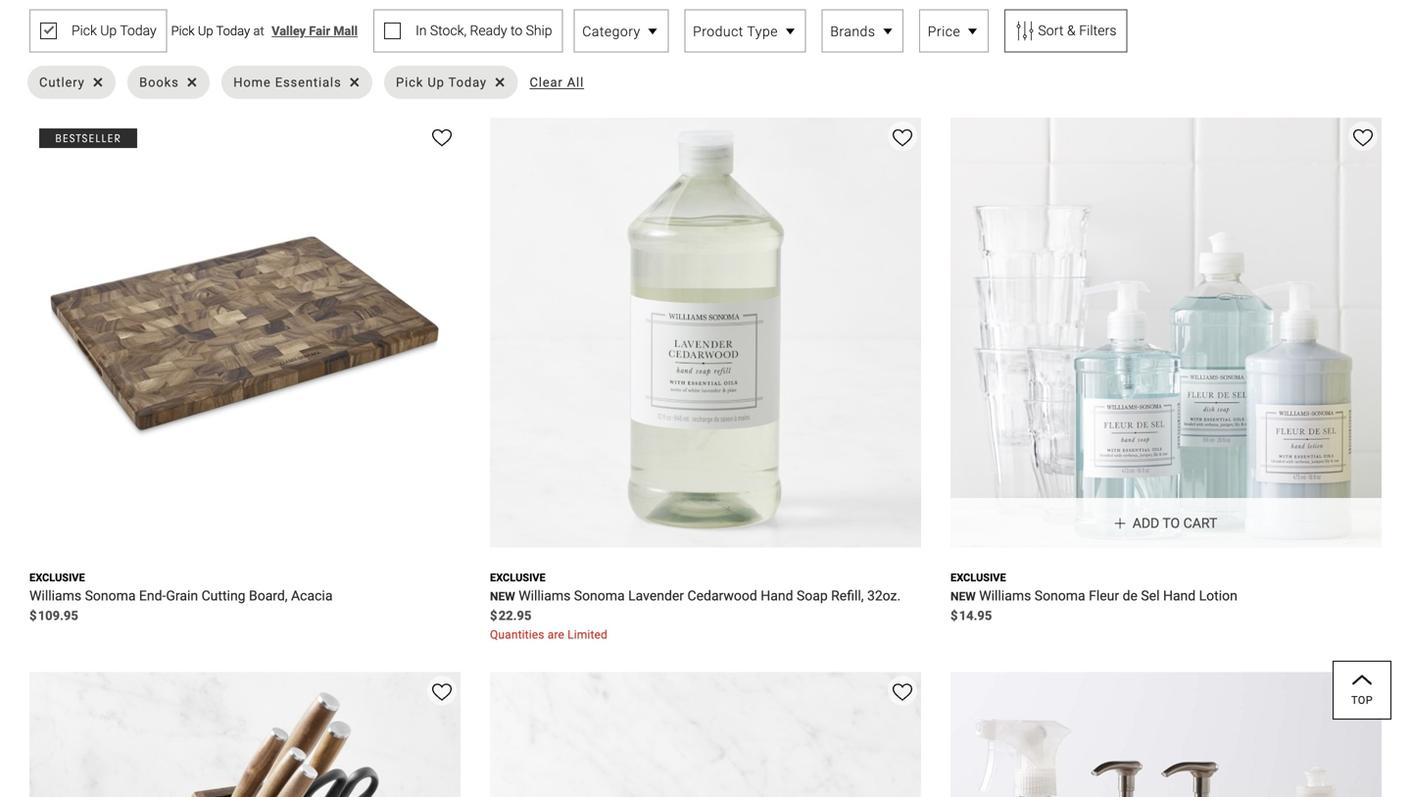 Task type: locate. For each thing, give the bounding box(es) containing it.
pick up edge-
[[171, 24, 195, 38]]

hand right sel
[[1164, 588, 1196, 604]]

ready
[[470, 23, 507, 39]]

new inside exclusive new williams sonoma lavender cedarwood hand soap refill, 32oz. $ 22.95 quantities are limited
[[490, 590, 515, 603]]

59.95
[[94, 71, 127, 86]]

up
[[100, 23, 117, 39], [198, 24, 213, 38]]

mall
[[334, 24, 358, 38]]

sonoma inside exclusive new williams sonoma meyer lemon essential oils collection
[[1035, 50, 1086, 67]]

fleur
[[1089, 588, 1120, 604]]

1 horizontal spatial &
[[1068, 23, 1076, 39]]

0 vertical spatial to
[[511, 23, 523, 39]]

sonoma left fleur
[[1035, 588, 1086, 604]]

exclusive element up 109.95
[[29, 571, 85, 584]]

0 horizontal spatial &
[[285, 50, 293, 67]]

new element up 49.95
[[29, 52, 55, 66]]

new for meyer
[[951, 52, 976, 66]]

acacia
[[389, 50, 430, 67], [291, 588, 333, 604]]

2 hand from the left
[[1164, 588, 1196, 604]]

exclusive new williams sonoma meyer lemon essential oils collection
[[951, 34, 1322, 67]]

exclusive element up 22.95
[[490, 571, 546, 584]]

williams sonoma pink grapefruit essential oils collection image
[[951, 672, 1382, 797]]

exclusive for meyer
[[951, 34, 1007, 46]]

exclusive element up 49.95
[[29, 34, 85, 46]]

sonoma inside exclusive new williams sonoma lavender cedarwood hand soap refill, 32oz. $ 22.95 quantities are limited
[[574, 588, 625, 604]]

exclusive up 'round'
[[490, 34, 546, 46]]

books
[[139, 75, 179, 90]]

clear all link
[[530, 73, 584, 92]]

round trivet image
[[490, 0, 922, 10]]

$ left 14.95
[[951, 608, 958, 623]]

new element up 24.95
[[490, 52, 515, 66]]

hand left soap
[[761, 588, 794, 604]]

williams sonoma fleur de sel hand lotion image
[[951, 117, 1382, 547]]

–
[[74, 71, 82, 86]]

pick up today at valley fair mall
[[171, 24, 358, 38]]

exclusive for fleur
[[951, 571, 1007, 584]]

pick for pick up today
[[396, 75, 424, 90]]

williams sonoma edge-grain cutting & carving board, acacia image
[[29, 0, 461, 10]]

price
[[928, 24, 961, 40]]

clear all
[[530, 75, 584, 90]]

williams sonoma lavender cedarwood essentials oils collection image
[[490, 672, 922, 797]]

& up home essentials
[[285, 50, 293, 67]]

greenpan™ premiere knife block, set of 8 image
[[29, 672, 461, 797]]

williams sonoma edge-grain cutting & carving board, acacia link
[[58, 50, 430, 67]]

0 horizontal spatial acacia
[[291, 588, 333, 604]]

pick inside button
[[396, 75, 424, 90]]

sonoma up 'limited' at the bottom of page
[[574, 588, 625, 604]]

williams for meyer
[[980, 50, 1032, 67]]

pick up today button
[[384, 66, 518, 99]]

$ left 24.95
[[490, 71, 498, 86]]

add
[[1133, 515, 1160, 531]]

exclusive up 109.95
[[29, 571, 85, 584]]

new up 49.95
[[29, 52, 55, 66]]

exclusive up 49.95
[[29, 34, 85, 46]]

board,
[[347, 50, 385, 67], [249, 588, 288, 604]]

up up "59.95" on the top left
[[100, 23, 117, 39]]

pick left up
[[396, 75, 424, 90]]

sonoma up books
[[113, 50, 164, 67]]

to right "add"
[[1163, 515, 1181, 531]]

pick
[[72, 23, 97, 39], [171, 24, 195, 38], [396, 75, 424, 90]]

new inside exclusive new williams sonoma meyer lemon essential oils collection
[[951, 52, 976, 66]]

sonoma inside exclusive new williams sonoma fleur de sel hand lotion $ 14.95
[[1035, 588, 1086, 604]]

sonoma inside exclusive new williams sonoma edge-grain cutting & carving board, acacia $ 49.95 – $ 59.95
[[113, 50, 164, 67]]

williams for fleur
[[980, 588, 1032, 604]]

williams inside exclusive new williams sonoma edge-grain cutting & carving board, acacia $ 49.95 – $ 59.95
[[58, 50, 110, 67]]

2 horizontal spatial today
[[449, 75, 487, 90]]

$ left 49.95
[[29, 71, 37, 86]]

refill,
[[832, 588, 864, 604]]

product
[[693, 24, 744, 40]]

1 vertical spatial acacia
[[291, 588, 333, 604]]

williams sonoma lavender cedarwood hand soap refill, 32oz. link
[[519, 588, 901, 604]]

pick up today
[[396, 75, 487, 90]]

new down price dropdown button
[[951, 52, 976, 66]]

$ inside exclusive new williams sonoma lavender cedarwood hand soap refill, 32oz. $ 22.95 quantities are limited
[[490, 608, 498, 623]]

exclusive element
[[29, 34, 85, 46], [490, 34, 546, 46], [951, 34, 1007, 46], [29, 571, 85, 584], [490, 571, 546, 584], [951, 571, 1007, 584]]

exclusive up 22.95
[[490, 571, 546, 584]]

1 vertical spatial cutting
[[202, 588, 246, 604]]

exclusive element up 14.95
[[951, 571, 1007, 584]]

0 vertical spatial &
[[1068, 23, 1076, 39]]

up for pick up today at valley fair mall
[[198, 24, 213, 38]]

exclusive
[[29, 34, 85, 46], [490, 34, 546, 46], [951, 34, 1007, 46], [29, 571, 85, 584], [490, 571, 546, 584], [951, 571, 1007, 584]]

$ inside exclusive williams sonoma end-grain cutting board, acacia $ 109.95
[[29, 608, 37, 623]]

1 horizontal spatial acacia
[[389, 50, 430, 67]]

exclusive element for williams sonoma lavender cedarwood hand soap refill, 32oz.
[[490, 571, 546, 584]]

2 horizontal spatial pick
[[396, 75, 424, 90]]

1 vertical spatial grain
[[166, 588, 198, 604]]

1 hand from the left
[[761, 588, 794, 604]]

1 vertical spatial board,
[[249, 588, 288, 604]]

new up 14.95
[[951, 590, 976, 603]]

pick right pick up today option
[[72, 23, 97, 39]]

limited
[[568, 628, 608, 642]]

exclusive for edge-
[[29, 34, 85, 46]]

new
[[29, 52, 55, 66], [490, 52, 515, 66], [951, 52, 976, 66], [490, 590, 515, 603], [951, 590, 976, 603]]

today
[[120, 23, 157, 39], [216, 24, 250, 38], [449, 75, 487, 90]]

1 horizontal spatial pick
[[171, 24, 195, 38]]

hand
[[761, 588, 794, 604], [1164, 588, 1196, 604]]

new inside exclusive new williams sonoma fleur de sel hand lotion $ 14.95
[[951, 590, 976, 603]]

sonoma for meyer
[[1035, 50, 1086, 67]]

exclusive up 14.95
[[951, 571, 1007, 584]]

williams sonoma lavender cedarwood hand soap refill, 32oz. image
[[490, 117, 922, 547]]

exclusive element left sort
[[951, 34, 1007, 46]]

In Stock, Ready to Ship checkbox
[[384, 23, 401, 39]]

to left ship
[[511, 23, 523, 39]]

brands
[[831, 24, 876, 40]]

sonoma down sort
[[1035, 50, 1086, 67]]

0 horizontal spatial today
[[120, 23, 157, 39]]

exclusive for lavender
[[490, 571, 546, 584]]

0 vertical spatial acacia
[[389, 50, 430, 67]]

sonoma
[[113, 50, 164, 67], [1035, 50, 1086, 67], [85, 588, 136, 604], [574, 588, 625, 604], [1035, 588, 1086, 604]]

hand inside exclusive new williams sonoma lavender cedarwood hand soap refill, 32oz. $ 22.95 quantities are limited
[[761, 588, 794, 604]]

cutting inside exclusive new williams sonoma edge-grain cutting & carving board, acacia $ 49.95 – $ 59.95
[[237, 50, 282, 67]]

up up edge-
[[198, 24, 213, 38]]

sort & filters
[[1039, 23, 1117, 39]]

books button
[[128, 66, 210, 99]]

$ left 22.95
[[490, 608, 498, 623]]

new up 22.95
[[490, 590, 515, 603]]

trivet
[[561, 50, 595, 67]]

today up "59.95" on the top left
[[120, 23, 157, 39]]

cutting right end-
[[202, 588, 246, 604]]

exclusive new williams sonoma edge-grain cutting & carving board, acacia $ 49.95 – $ 59.95
[[29, 34, 430, 86]]

today right up
[[449, 75, 487, 90]]

0 horizontal spatial up
[[100, 23, 117, 39]]

exclusive inside exclusive new williams sonoma fleur de sel hand lotion $ 14.95
[[951, 571, 1007, 584]]

pick for pick up today at valley fair mall
[[171, 24, 195, 38]]

today inside button
[[449, 75, 487, 90]]

$
[[29, 71, 37, 86], [85, 71, 93, 86], [490, 71, 498, 86], [29, 608, 37, 623], [490, 608, 498, 623], [951, 608, 958, 623]]

0 vertical spatial grain
[[202, 50, 234, 67]]

exclusive inside exclusive new williams sonoma lavender cedarwood hand soap refill, 32oz. $ 22.95 quantities are limited
[[490, 571, 546, 584]]

sonoma left end-
[[85, 588, 136, 604]]

valley fair mall link
[[272, 24, 358, 38]]

round trivet link
[[519, 50, 595, 67]]

edge-
[[168, 50, 202, 67]]

today left at
[[216, 24, 250, 38]]

williams sonoma fleur de sel hand lotion link
[[980, 588, 1238, 604]]

williams inside exclusive new williams sonoma fleur de sel hand lotion $ 14.95
[[980, 588, 1032, 604]]

new element
[[29, 52, 55, 66], [490, 52, 515, 66], [490, 590, 515, 603], [951, 590, 976, 603]]

& right sort
[[1068, 23, 1076, 39]]

$ left 109.95
[[29, 608, 37, 623]]

exclusive inside exclusive williams sonoma end-grain cutting board, acacia $ 109.95
[[29, 571, 85, 584]]

sort
[[1039, 23, 1064, 39]]

0 horizontal spatial board,
[[249, 588, 288, 604]]

exclusive inside exclusive new williams sonoma meyer lemon essential oils collection
[[951, 34, 1007, 46]]

new inside exclusive new williams sonoma edge-grain cutting & carving board, acacia $ 49.95 – $ 59.95
[[29, 52, 55, 66]]

new for $
[[490, 52, 515, 66]]

williams
[[58, 50, 110, 67], [980, 50, 1032, 67], [29, 588, 81, 604], [519, 588, 571, 604], [980, 588, 1032, 604]]

0 horizontal spatial grain
[[166, 588, 198, 604]]

1 horizontal spatial today
[[216, 24, 250, 38]]

1 horizontal spatial board,
[[347, 50, 385, 67]]

grain
[[202, 50, 234, 67], [166, 588, 198, 604]]

0 horizontal spatial hand
[[761, 588, 794, 604]]

0 horizontal spatial pick
[[72, 23, 97, 39]]

round
[[519, 50, 558, 67]]

24.95
[[499, 71, 532, 86]]

category button
[[575, 10, 668, 52]]

end-
[[139, 588, 166, 604]]

new for lavender
[[490, 590, 515, 603]]

to
[[511, 23, 523, 39], [1163, 515, 1181, 531]]

exclusive left sort
[[951, 34, 1007, 46]]

cutting up home
[[237, 50, 282, 67]]

new element for williams sonoma lavender cedarwood hand soap refill, 32oz.
[[490, 590, 515, 603]]

carving
[[297, 50, 343, 67]]

1 vertical spatial to
[[1163, 515, 1181, 531]]

cedarwood
[[688, 588, 758, 604]]

williams inside exclusive new williams sonoma lavender cedarwood hand soap refill, 32oz. $ 22.95 quantities are limited
[[519, 588, 571, 604]]

new up 24.95
[[490, 52, 515, 66]]

exclusive element for williams sonoma meyer lemon essential oils collection
[[951, 34, 1007, 46]]

1 horizontal spatial hand
[[1164, 588, 1196, 604]]

new element up 22.95
[[490, 590, 515, 603]]

& inside exclusive new williams sonoma edge-grain cutting & carving board, acacia $ 49.95 – $ 59.95
[[285, 50, 293, 67]]

new for fleur
[[951, 590, 976, 603]]

all
[[567, 75, 584, 90]]

cutlery
[[39, 75, 85, 90]]

quantities
[[490, 628, 545, 642]]

exclusive element up 'round'
[[490, 34, 546, 46]]

cutting
[[237, 50, 282, 67], [202, 588, 246, 604]]

1 horizontal spatial grain
[[202, 50, 234, 67]]

new element up 14.95
[[951, 590, 976, 603]]

0 horizontal spatial to
[[511, 23, 523, 39]]

williams inside exclusive new williams sonoma meyer lemon essential oils collection
[[980, 50, 1032, 67]]

up for pick up today
[[100, 23, 117, 39]]

exclusive inside exclusive new williams sonoma edge-grain cutting & carving board, acacia $ 49.95 – $ 59.95
[[29, 34, 85, 46]]

0 vertical spatial cutting
[[237, 50, 282, 67]]

1 horizontal spatial up
[[198, 24, 213, 38]]

exclusive inside exclusive new round trivet $ 24.95
[[490, 34, 546, 46]]

home essentials
[[234, 75, 342, 90]]

&
[[1068, 23, 1076, 39], [285, 50, 293, 67]]

32oz.
[[868, 588, 901, 604]]

new inside exclusive new round trivet $ 24.95
[[490, 52, 515, 66]]

home
[[234, 75, 271, 90]]

0 vertical spatial board,
[[347, 50, 385, 67]]

lavender
[[629, 588, 684, 604]]

1 vertical spatial &
[[285, 50, 293, 67]]

sort & filters button
[[1005, 10, 1128, 53]]

sonoma for lavender
[[574, 588, 625, 604]]

& inside sort & filters button
[[1068, 23, 1076, 39]]



Task type: vqa. For each thing, say whether or not it's contained in the screenshot.
Fleur's "Williams"
yes



Task type: describe. For each thing, give the bounding box(es) containing it.
de
[[1123, 588, 1138, 604]]

price button
[[921, 10, 988, 52]]

new element for round trivet
[[490, 52, 515, 66]]

in
[[416, 23, 427, 39]]

essentials
[[275, 75, 342, 90]]

hand inside exclusive new williams sonoma fleur de sel hand lotion $ 14.95
[[1164, 588, 1196, 604]]

new element for williams sonoma fleur de sel hand lotion
[[951, 590, 976, 603]]

cutting inside exclusive williams sonoma end-grain cutting board, acacia $ 109.95
[[202, 588, 246, 604]]

pick up today
[[72, 23, 157, 39]]

essential
[[1176, 50, 1231, 67]]

add to cart
[[1133, 515, 1218, 531]]

williams sonoma end-grain cutting board, acacia link
[[29, 588, 333, 604]]

williams sonoma meyer lemon essential oils collection link
[[980, 50, 1322, 67]]

sel
[[1142, 588, 1160, 604]]

williams for lavender
[[519, 588, 571, 604]]

exclusive for grain
[[29, 571, 85, 584]]

board, inside exclusive williams sonoma end-grain cutting board, acacia $ 109.95
[[249, 588, 288, 604]]

acacia inside exclusive new williams sonoma edge-grain cutting & carving board, acacia $ 49.95 – $ 59.95
[[389, 50, 430, 67]]

product type
[[693, 24, 778, 40]]

cart
[[1184, 515, 1218, 531]]

home essentials button
[[222, 66, 373, 99]]

oils
[[1235, 50, 1258, 67]]

williams inside exclusive williams sonoma end-grain cutting board, acacia $ 109.95
[[29, 588, 81, 604]]

exclusive new williams sonoma lavender cedarwood hand soap refill, 32oz. $ 22.95 quantities are limited
[[490, 571, 901, 642]]

are
[[548, 628, 565, 642]]

valley
[[272, 24, 306, 38]]

brands button
[[823, 10, 903, 52]]

exclusive for $
[[490, 34, 546, 46]]

109.95
[[38, 608, 78, 623]]

at
[[253, 24, 264, 38]]

cutlery button
[[27, 66, 116, 99]]

exclusive element for round trivet
[[490, 34, 546, 46]]

williams for edge-
[[58, 50, 110, 67]]

lotion
[[1200, 588, 1238, 604]]

sonoma for fleur
[[1035, 588, 1086, 604]]

acacia inside exclusive williams sonoma end-grain cutting board, acacia $ 109.95
[[291, 588, 333, 604]]

in stock, ready to ship
[[416, 23, 552, 39]]

collection
[[1261, 50, 1322, 67]]

exclusive williams sonoma end-grain cutting board, acacia $ 109.95
[[29, 571, 333, 623]]

today for pick up today at valley fair mall
[[216, 24, 250, 38]]

filters
[[1080, 23, 1117, 39]]

clear
[[530, 75, 563, 90]]

today for pick up today
[[120, 23, 157, 39]]

exclusive new williams sonoma fleur de sel hand lotion $ 14.95
[[951, 571, 1238, 623]]

exclusive element for williams sonoma edge-grain cutting & carving board, acacia
[[29, 34, 85, 46]]

grain inside exclusive williams sonoma end-grain cutting board, acacia $ 109.95
[[166, 588, 198, 604]]

stock,
[[430, 23, 467, 39]]

soap
[[797, 588, 828, 604]]

$ inside exclusive new round trivet $ 24.95
[[490, 71, 498, 86]]

$ inside exclusive new williams sonoma fleur de sel hand lotion $ 14.95
[[951, 608, 958, 623]]

exclusive new round trivet $ 24.95
[[490, 34, 595, 86]]

board, inside exclusive new williams sonoma edge-grain cutting & carving board, acacia $ 49.95 – $ 59.95
[[347, 50, 385, 67]]

exclusive element for williams sonoma fleur de sel hand lotion
[[951, 571, 1007, 584]]

product type button
[[686, 10, 805, 52]]

sonoma for edge-
[[113, 50, 164, 67]]

grain inside exclusive new williams sonoma edge-grain cutting & carving board, acacia $ 49.95 – $ 59.95
[[202, 50, 234, 67]]

fair
[[309, 24, 330, 38]]

williams sonoma meyer lemon essential oils collection image
[[951, 0, 1382, 10]]

14.95
[[960, 608, 992, 623]]

pick for pick up today
[[72, 23, 97, 39]]

1 horizontal spatial to
[[1163, 515, 1181, 531]]

type
[[747, 24, 778, 40]]

add to cart link
[[951, 513, 1382, 534]]

meyer
[[1089, 50, 1127, 67]]

$ right – on the top left of page
[[85, 71, 93, 86]]

new element for williams sonoma edge-grain cutting & carving board, acacia
[[29, 52, 55, 66]]

sonoma inside exclusive williams sonoma end-grain cutting board, acacia $ 109.95
[[85, 588, 136, 604]]

ship
[[526, 23, 552, 39]]

today for pick up today
[[449, 75, 487, 90]]

category
[[583, 24, 641, 40]]

lemon
[[1130, 50, 1172, 67]]

22.95
[[499, 608, 532, 623]]

Pick Up Today checkbox
[[40, 23, 57, 39]]

williams sonoma end-grain cutting board, acacia image
[[29, 117, 461, 547]]

up
[[428, 75, 445, 90]]

49.95
[[38, 71, 71, 86]]

new for edge-
[[29, 52, 55, 66]]



